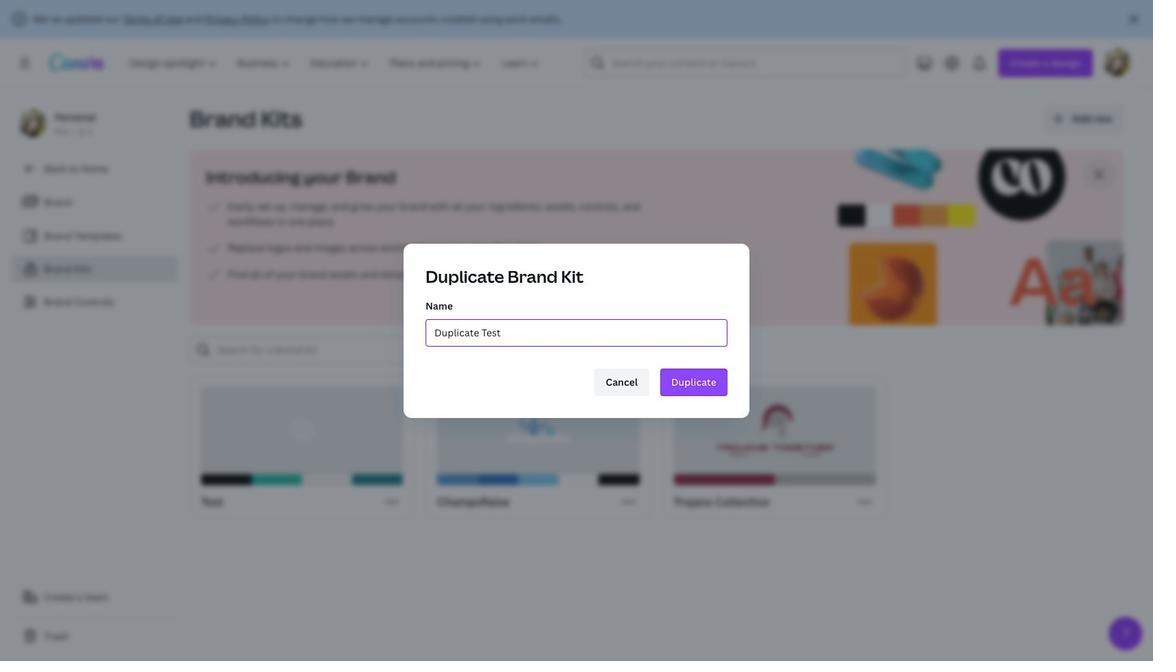 Task type: vqa. For each thing, say whether or not it's contained in the screenshot.
the Main menu bar
no



Task type: describe. For each thing, give the bounding box(es) containing it.
Name your Brand Kit text field
[[435, 320, 719, 346]]

champsraise logo image
[[476, 396, 601, 466]]

top level navigation element
[[121, 49, 552, 77]]

1 horizontal spatial list
[[206, 198, 645, 283]]

Search for a Brand Kit search field
[[217, 337, 444, 363]]

0 horizontal spatial list
[[11, 188, 179, 316]]



Task type: locate. For each thing, give the bounding box(es) containing it.
None search field
[[585, 49, 906, 77]]

list
[[11, 188, 179, 316], [206, 198, 645, 283]]

trojans collective logo image
[[710, 396, 840, 466]]



